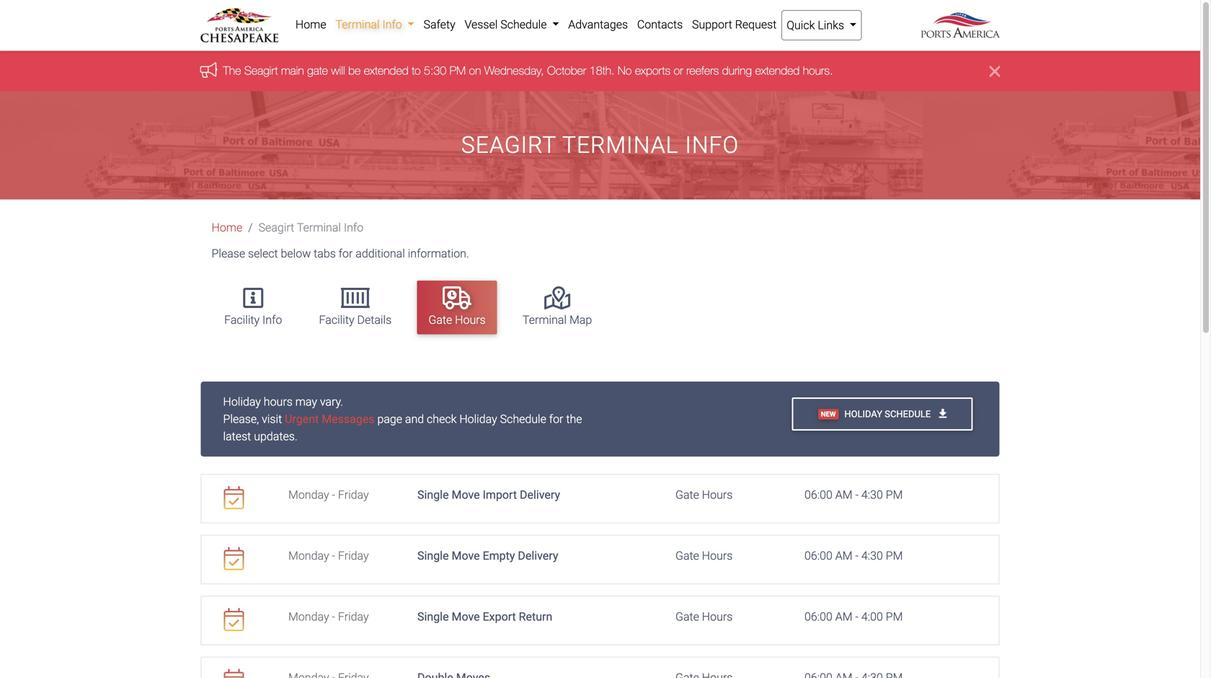 Task type: describe. For each thing, give the bounding box(es) containing it.
import
[[483, 488, 517, 502]]

the seagirt main gate will be extended to 5:30 pm on wednesday, october 18th.  no exports or reefers during extended hours. link
[[223, 63, 834, 77]]

the seagirt main gate will be extended to 5:30 pm on wednesday, october 18th.  no exports or reefers during extended hours. alert
[[0, 51, 1201, 91]]

holiday schedule
[[845, 408, 934, 419]]

support
[[692, 18, 733, 31]]

on
[[469, 63, 481, 77]]

exports
[[635, 63, 671, 77]]

urgent
[[285, 412, 319, 426]]

reefers
[[687, 63, 719, 77]]

page
[[378, 412, 403, 426]]

request
[[736, 18, 777, 31]]

schedule for vessel
[[501, 18, 547, 31]]

1 horizontal spatial home
[[296, 18, 326, 31]]

schedule inside page and check holiday schedule for the latest updates.
[[500, 412, 547, 426]]

quick links
[[787, 18, 848, 32]]

urgent messages link
[[285, 412, 375, 426]]

gate hours for single move import delivery
[[676, 488, 733, 502]]

hours.
[[803, 63, 834, 77]]

hours
[[264, 395, 293, 409]]

be
[[349, 63, 361, 77]]

the
[[566, 412, 582, 426]]

main
[[281, 63, 304, 77]]

return
[[519, 610, 553, 624]]

terminal info
[[336, 18, 405, 31]]

friday for single move export return
[[338, 610, 369, 624]]

delivery for single move empty delivery
[[518, 549, 559, 563]]

move for empty
[[452, 549, 480, 563]]

gate for single move empty delivery
[[676, 549, 700, 563]]

5:30
[[424, 63, 447, 77]]

pm for single move import delivery
[[886, 488, 903, 502]]

hours for single move empty delivery
[[702, 549, 733, 563]]

gate inside gate hours link
[[429, 313, 452, 327]]

monday for single move empty delivery
[[289, 549, 329, 563]]

gate for single move import delivery
[[676, 488, 700, 502]]

06:00 for single move import delivery
[[805, 488, 833, 502]]

quick links link
[[782, 10, 862, 40]]

close image
[[990, 62, 1001, 80]]

the
[[223, 63, 241, 77]]

vessel schedule link
[[460, 10, 564, 39]]

06:00 am - 4:30 pm for single move empty delivery
[[805, 549, 903, 563]]

single for single move import delivery
[[418, 488, 449, 502]]

october
[[547, 63, 587, 77]]

holiday for holiday schedule
[[845, 408, 883, 419]]

please select below tabs for additional information.
[[212, 247, 469, 260]]

empty
[[483, 549, 515, 563]]

monday - friday for single move export return
[[289, 610, 369, 624]]

latest
[[223, 430, 251, 443]]

check
[[427, 412, 457, 426]]

facility for facility details
[[319, 313, 355, 327]]

single move import delivery
[[418, 488, 560, 502]]

safety link
[[419, 10, 460, 39]]

facility info link
[[213, 281, 294, 334]]

move for export
[[452, 610, 480, 624]]

0 vertical spatial home link
[[291, 10, 331, 39]]

terminal map link
[[511, 281, 604, 334]]

1 vertical spatial seagirt
[[461, 131, 557, 158]]

06:00 am - 4:00 pm
[[805, 610, 903, 624]]

please
[[212, 247, 245, 260]]

page and check holiday schedule for the latest updates.
[[223, 412, 582, 443]]

vary.
[[320, 395, 343, 409]]

seagirt inside "alert"
[[244, 63, 278, 77]]

0 horizontal spatial seagirt terminal info
[[259, 221, 364, 234]]

advantages link
[[564, 10, 633, 39]]

am for single move export return
[[836, 610, 853, 624]]

facility details
[[319, 313, 392, 327]]

monday - friday for single move import delivery
[[289, 488, 369, 502]]

for inside page and check holiday schedule for the latest updates.
[[549, 412, 564, 426]]

single for single move export return
[[418, 610, 449, 624]]

holiday hours may vary. please, visit urgent messages
[[223, 395, 375, 426]]

single move export return
[[418, 610, 553, 624]]

0 horizontal spatial home link
[[212, 221, 243, 234]]

4:00
[[862, 610, 884, 624]]

quick
[[787, 18, 815, 32]]

please,
[[223, 412, 259, 426]]

pm for single move empty delivery
[[886, 549, 903, 563]]

tabs
[[314, 247, 336, 260]]

to
[[412, 63, 421, 77]]

hours for single move export return
[[702, 610, 733, 624]]

18th.
[[590, 63, 615, 77]]

arrow alt to bottom image
[[939, 408, 947, 419]]

terminal inside "link"
[[523, 313, 567, 327]]

additional
[[356, 247, 405, 260]]

advantages
[[569, 18, 628, 31]]

safety
[[424, 18, 456, 31]]



Task type: vqa. For each thing, say whether or not it's contained in the screenshot.
Single Move Import Delivery's Hours
yes



Task type: locate. For each thing, give the bounding box(es) containing it.
1 monday - friday from the top
[[289, 488, 369, 502]]

new
[[821, 410, 836, 418]]

support request link
[[688, 10, 782, 39]]

messages
[[322, 412, 375, 426]]

gate hours for single move empty delivery
[[676, 549, 733, 563]]

3 move from the top
[[452, 610, 480, 624]]

1 vertical spatial home
[[212, 221, 243, 234]]

seagirt
[[244, 63, 278, 77], [461, 131, 557, 158], [259, 221, 294, 234]]

terminal info link
[[331, 10, 419, 39]]

2 vertical spatial friday
[[338, 610, 369, 624]]

3 06:00 from the top
[[805, 610, 833, 624]]

holiday right check
[[460, 412, 498, 426]]

1 monday from the top
[[289, 488, 329, 502]]

schedule
[[501, 18, 547, 31], [885, 408, 931, 419], [500, 412, 547, 426]]

gate hours inside gate hours link
[[429, 313, 486, 327]]

0 horizontal spatial for
[[339, 247, 353, 260]]

2 vertical spatial 06:00
[[805, 610, 833, 624]]

facility info
[[224, 313, 282, 327]]

contacts link
[[633, 10, 688, 39]]

2 vertical spatial single
[[418, 610, 449, 624]]

facility
[[224, 313, 260, 327], [319, 313, 355, 327]]

or
[[674, 63, 684, 77]]

hours for single move import delivery
[[702, 488, 733, 502]]

1 horizontal spatial seagirt terminal info
[[461, 131, 739, 158]]

0 horizontal spatial extended
[[364, 63, 409, 77]]

updates.
[[254, 430, 298, 443]]

schedule right vessel
[[501, 18, 547, 31]]

-
[[332, 488, 335, 502], [856, 488, 859, 502], [332, 549, 335, 563], [856, 549, 859, 563], [332, 610, 335, 624], [856, 610, 859, 624]]

move for import
[[452, 488, 480, 502]]

select
[[248, 247, 278, 260]]

06:00 am - 4:30 pm for single move import delivery
[[805, 488, 903, 502]]

2 extended from the left
[[756, 63, 800, 77]]

for left the the
[[549, 412, 564, 426]]

links
[[818, 18, 845, 32]]

2 monday from the top
[[289, 549, 329, 563]]

move
[[452, 488, 480, 502], [452, 549, 480, 563], [452, 610, 480, 624]]

holiday inside holiday hours may vary. please, visit urgent messages
[[223, 395, 261, 409]]

2 move from the top
[[452, 549, 480, 563]]

extended
[[364, 63, 409, 77], [756, 63, 800, 77]]

1 horizontal spatial facility
[[319, 313, 355, 327]]

2 vertical spatial move
[[452, 610, 480, 624]]

single move empty delivery
[[418, 549, 559, 563]]

the seagirt main gate will be extended to 5:30 pm on wednesday, october 18th.  no exports or reefers during extended hours.
[[223, 63, 834, 77]]

0 horizontal spatial home
[[212, 221, 243, 234]]

3 monday - friday from the top
[[289, 610, 369, 624]]

1 facility from the left
[[224, 313, 260, 327]]

pm for single move export return
[[886, 610, 903, 624]]

bullhorn image
[[200, 62, 223, 77]]

06:00 am - 4:30 pm
[[805, 488, 903, 502], [805, 549, 903, 563]]

gate hours
[[429, 313, 486, 327], [676, 488, 733, 502], [676, 549, 733, 563], [676, 610, 733, 624]]

1 4:30 from the top
[[862, 488, 884, 502]]

tab list
[[206, 274, 1001, 341]]

for
[[339, 247, 353, 260], [549, 412, 564, 426]]

tab panel
[[201, 382, 1000, 678]]

home link up the please
[[212, 221, 243, 234]]

2 monday - friday from the top
[[289, 549, 369, 563]]

0 vertical spatial 06:00
[[805, 488, 833, 502]]

support request
[[692, 18, 777, 31]]

home link up gate
[[291, 10, 331, 39]]

pm
[[450, 63, 466, 77], [886, 488, 903, 502], [886, 549, 903, 563], [886, 610, 903, 624]]

extended right the during at the top right
[[756, 63, 800, 77]]

may
[[296, 395, 317, 409]]

0 vertical spatial friday
[[338, 488, 369, 502]]

0 vertical spatial single
[[418, 488, 449, 502]]

holiday inside page and check holiday schedule for the latest updates.
[[460, 412, 498, 426]]

2 06:00 from the top
[[805, 549, 833, 563]]

1 vertical spatial home link
[[212, 221, 243, 234]]

delivery right the import
[[520, 488, 560, 502]]

export
[[483, 610, 516, 624]]

gate for single move export return
[[676, 610, 700, 624]]

2 am from the top
[[836, 549, 853, 563]]

friday for single move import delivery
[[338, 488, 369, 502]]

terminal
[[336, 18, 380, 31], [563, 131, 679, 158], [297, 221, 341, 234], [523, 313, 567, 327]]

below
[[281, 247, 311, 260]]

facility for facility info
[[224, 313, 260, 327]]

extended left to
[[364, 63, 409, 77]]

facility left details
[[319, 313, 355, 327]]

0 vertical spatial 06:00 am - 4:30 pm
[[805, 488, 903, 502]]

gate
[[307, 63, 328, 77]]

1 horizontal spatial for
[[549, 412, 564, 426]]

1 vertical spatial am
[[836, 549, 853, 563]]

2 06:00 am - 4:30 pm from the top
[[805, 549, 903, 563]]

hours
[[455, 313, 486, 327], [702, 488, 733, 502], [702, 549, 733, 563], [702, 610, 733, 624]]

1 vertical spatial 06:00 am - 4:30 pm
[[805, 549, 903, 563]]

holiday up please,
[[223, 395, 261, 409]]

0 vertical spatial monday - friday
[[289, 488, 369, 502]]

1 move from the top
[[452, 488, 480, 502]]

am for single move import delivery
[[836, 488, 853, 502]]

1 vertical spatial 06:00
[[805, 549, 833, 563]]

facility down the please
[[224, 313, 260, 327]]

2 4:30 from the top
[[862, 549, 884, 563]]

holiday right new
[[845, 408, 883, 419]]

single for single move empty delivery
[[418, 549, 449, 563]]

pm inside "alert"
[[450, 63, 466, 77]]

monday
[[289, 488, 329, 502], [289, 549, 329, 563], [289, 610, 329, 624]]

delivery for single move import delivery
[[520, 488, 560, 502]]

schedule left the the
[[500, 412, 547, 426]]

2 vertical spatial am
[[836, 610, 853, 624]]

home
[[296, 18, 326, 31], [212, 221, 243, 234]]

am for single move empty delivery
[[836, 549, 853, 563]]

single left the import
[[418, 488, 449, 502]]

0 horizontal spatial facility
[[224, 313, 260, 327]]

0 vertical spatial 4:30
[[862, 488, 884, 502]]

wednesday,
[[485, 63, 544, 77]]

0 horizontal spatial holiday
[[223, 395, 261, 409]]

3 single from the top
[[418, 610, 449, 624]]

details
[[357, 313, 392, 327]]

gate hours link
[[417, 281, 498, 334]]

facility details link
[[308, 281, 403, 334]]

schedule left arrow alt to bottom image
[[885, 408, 931, 419]]

1 06:00 am - 4:30 pm from the top
[[805, 488, 903, 502]]

1 vertical spatial 4:30
[[862, 549, 884, 563]]

4:30
[[862, 488, 884, 502], [862, 549, 884, 563]]

2 vertical spatial seagirt
[[259, 221, 294, 234]]

vessel
[[465, 18, 498, 31]]

tab panel containing holiday hours may vary.
[[201, 382, 1000, 678]]

06:00 for single move empty delivery
[[805, 549, 833, 563]]

tab list containing facility info
[[206, 274, 1001, 341]]

2 friday from the top
[[338, 549, 369, 563]]

info
[[383, 18, 402, 31], [685, 131, 739, 158], [344, 221, 364, 234], [263, 313, 282, 327]]

3 am from the top
[[836, 610, 853, 624]]

0 vertical spatial for
[[339, 247, 353, 260]]

2 vertical spatial monday
[[289, 610, 329, 624]]

1 extended from the left
[[364, 63, 409, 77]]

friday for single move empty delivery
[[338, 549, 369, 563]]

4:30 for single move empty delivery
[[862, 549, 884, 563]]

0 vertical spatial seagirt
[[244, 63, 278, 77]]

1 horizontal spatial extended
[[756, 63, 800, 77]]

3 friday from the top
[[338, 610, 369, 624]]

1 vertical spatial friday
[[338, 549, 369, 563]]

2 single from the top
[[418, 549, 449, 563]]

4:30 for single move import delivery
[[862, 488, 884, 502]]

single left empty
[[418, 549, 449, 563]]

and
[[405, 412, 424, 426]]

move left the import
[[452, 488, 480, 502]]

1 vertical spatial single
[[418, 549, 449, 563]]

1 horizontal spatial holiday
[[460, 412, 498, 426]]

0 vertical spatial move
[[452, 488, 480, 502]]

1 vertical spatial delivery
[[518, 549, 559, 563]]

home up the please
[[212, 221, 243, 234]]

06:00 for single move export return
[[805, 610, 833, 624]]

0 vertical spatial monday
[[289, 488, 329, 502]]

1 06:00 from the top
[[805, 488, 833, 502]]

1 friday from the top
[[338, 488, 369, 502]]

friday
[[338, 488, 369, 502], [338, 549, 369, 563], [338, 610, 369, 624]]

monday for single move export return
[[289, 610, 329, 624]]

monday for single move import delivery
[[289, 488, 329, 502]]

move left export
[[452, 610, 480, 624]]

holiday
[[223, 395, 261, 409], [845, 408, 883, 419], [460, 412, 498, 426]]

terminal map
[[523, 313, 592, 327]]

1 vertical spatial monday - friday
[[289, 549, 369, 563]]

map
[[570, 313, 592, 327]]

monday - friday for single move empty delivery
[[289, 549, 369, 563]]

home up gate
[[296, 18, 326, 31]]

0 vertical spatial am
[[836, 488, 853, 502]]

1 vertical spatial monday
[[289, 549, 329, 563]]

gate hours for single move export return
[[676, 610, 733, 624]]

gate
[[429, 313, 452, 327], [676, 488, 700, 502], [676, 549, 700, 563], [676, 610, 700, 624]]

visit
[[262, 412, 282, 426]]

1 am from the top
[[836, 488, 853, 502]]

seagirt terminal info
[[461, 131, 739, 158], [259, 221, 364, 234]]

2 facility from the left
[[319, 313, 355, 327]]

delivery right empty
[[518, 549, 559, 563]]

06:00
[[805, 488, 833, 502], [805, 549, 833, 563], [805, 610, 833, 624]]

2 horizontal spatial holiday
[[845, 408, 883, 419]]

will
[[331, 63, 345, 77]]

0 vertical spatial seagirt terminal info
[[461, 131, 739, 158]]

1 horizontal spatial home link
[[291, 10, 331, 39]]

0 vertical spatial delivery
[[520, 488, 560, 502]]

for right tabs
[[339, 247, 353, 260]]

contacts
[[638, 18, 683, 31]]

1 vertical spatial seagirt terminal info
[[259, 221, 364, 234]]

delivery
[[520, 488, 560, 502], [518, 549, 559, 563]]

during
[[723, 63, 752, 77]]

monday - friday
[[289, 488, 369, 502], [289, 549, 369, 563], [289, 610, 369, 624]]

schedule for holiday
[[885, 408, 931, 419]]

3 monday from the top
[[289, 610, 329, 624]]

no
[[618, 63, 632, 77]]

am
[[836, 488, 853, 502], [836, 549, 853, 563], [836, 610, 853, 624]]

information.
[[408, 247, 469, 260]]

single left export
[[418, 610, 449, 624]]

0 vertical spatial home
[[296, 18, 326, 31]]

1 vertical spatial for
[[549, 412, 564, 426]]

holiday for holiday hours may vary. please, visit urgent messages
[[223, 395, 261, 409]]

1 vertical spatial move
[[452, 549, 480, 563]]

2 vertical spatial monday - friday
[[289, 610, 369, 624]]

1 single from the top
[[418, 488, 449, 502]]

single
[[418, 488, 449, 502], [418, 549, 449, 563], [418, 610, 449, 624]]

move left empty
[[452, 549, 480, 563]]

vessel schedule
[[465, 18, 550, 31]]



